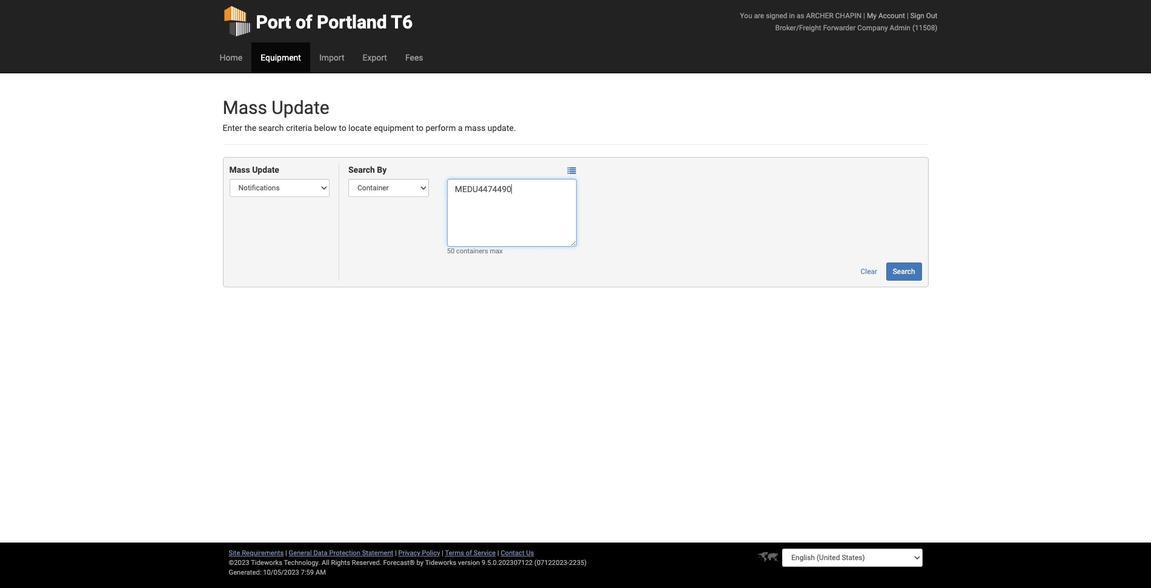 Task type: describe. For each thing, give the bounding box(es) containing it.
2235)
[[570, 559, 587, 567]]

| left general
[[286, 549, 287, 557]]

am
[[316, 569, 326, 577]]

mass update enter the search criteria below to locate equipment to perform a mass update.
[[223, 97, 516, 133]]

search button
[[887, 263, 923, 281]]

you
[[741, 12, 753, 20]]

port
[[256, 12, 291, 33]]

requirements
[[242, 549, 284, 557]]

company
[[858, 24, 889, 32]]

import button
[[310, 42, 354, 73]]

update.
[[488, 123, 516, 133]]

site
[[229, 549, 240, 557]]

import
[[319, 53, 345, 62]]

criteria
[[286, 123, 312, 133]]

containers
[[457, 248, 488, 255]]

terms
[[445, 549, 464, 557]]

0 vertical spatial of
[[296, 12, 313, 33]]

as
[[797, 12, 805, 20]]

port of portland t6 link
[[223, 0, 413, 42]]

forwarder
[[824, 24, 856, 32]]

are
[[755, 12, 765, 20]]

fees
[[406, 53, 424, 62]]

portland
[[317, 12, 387, 33]]

clear
[[861, 268, 878, 276]]

mass for mass update
[[229, 165, 250, 175]]

2 to from the left
[[416, 123, 424, 133]]

show list image
[[568, 167, 577, 175]]

mass for mass update enter the search criteria below to locate equipment to perform a mass update.
[[223, 97, 267, 118]]

sign out link
[[911, 12, 938, 20]]

all
[[322, 559, 330, 567]]

perform
[[426, 123, 456, 133]]

the
[[245, 123, 257, 133]]

broker/freight
[[776, 24, 822, 32]]

| up 9.5.0.202307122 on the bottom of page
[[498, 549, 499, 557]]

enter
[[223, 123, 242, 133]]

archer
[[807, 12, 834, 20]]

10/05/2023
[[263, 569, 299, 577]]

service
[[474, 549, 496, 557]]

signed
[[767, 12, 788, 20]]

reserved.
[[352, 559, 382, 567]]

(11508)
[[913, 24, 938, 32]]

general
[[289, 549, 312, 557]]

search
[[259, 123, 284, 133]]

equipment
[[374, 123, 414, 133]]

account
[[879, 12, 906, 20]]

site requirements | general data protection statement | privacy policy | terms of service | contact us ©2023 tideworks technology. all rights reserved. forecast® by tideworks version 9.5.0.202307122 (07122023-2235) generated: 10/05/2023 7:59 am
[[229, 549, 587, 577]]

| left my
[[864, 12, 866, 20]]

equipment
[[261, 53, 301, 62]]

| left sign
[[908, 12, 909, 20]]

generated:
[[229, 569, 262, 577]]

version
[[458, 559, 480, 567]]

t6
[[391, 12, 413, 33]]



Task type: vqa. For each thing, say whether or not it's contained in the screenshot.
bottom Mass
yes



Task type: locate. For each thing, give the bounding box(es) containing it.
1 vertical spatial search
[[893, 268, 916, 276]]

update for mass update
[[252, 165, 279, 175]]

a
[[458, 123, 463, 133]]

technology.
[[284, 559, 320, 567]]

9.5.0.202307122
[[482, 559, 533, 567]]

| up tideworks
[[442, 549, 444, 557]]

1 vertical spatial mass
[[229, 165, 250, 175]]

1 vertical spatial update
[[252, 165, 279, 175]]

equipment button
[[252, 42, 310, 73]]

site requirements link
[[229, 549, 284, 557]]

contact
[[501, 549, 525, 557]]

you are signed in as archer chapin | my account | sign out broker/freight forwarder company admin (11508)
[[741, 12, 938, 32]]

by
[[417, 559, 424, 567]]

to
[[339, 123, 347, 133], [416, 123, 424, 133]]

7:59
[[301, 569, 314, 577]]

0 vertical spatial update
[[272, 97, 330, 118]]

1 horizontal spatial of
[[466, 549, 472, 557]]

home
[[220, 53, 243, 62]]

0 horizontal spatial of
[[296, 12, 313, 33]]

1 to from the left
[[339, 123, 347, 133]]

search left by
[[349, 165, 375, 175]]

general data protection statement link
[[289, 549, 394, 557]]

clear button
[[855, 263, 885, 281]]

0 horizontal spatial to
[[339, 123, 347, 133]]

home button
[[211, 42, 252, 73]]

tideworks
[[425, 559, 457, 567]]

below
[[314, 123, 337, 133]]

of right the port
[[296, 12, 313, 33]]

mass update
[[229, 165, 279, 175]]

search by
[[349, 165, 387, 175]]

mass down the enter
[[229, 165, 250, 175]]

update inside the mass update enter the search criteria below to locate equipment to perform a mass update.
[[272, 97, 330, 118]]

export button
[[354, 42, 396, 73]]

forecast®
[[384, 559, 415, 567]]

0 horizontal spatial search
[[349, 165, 375, 175]]

mass up the
[[223, 97, 267, 118]]

port of portland t6
[[256, 12, 413, 33]]

| up 'forecast®'
[[395, 549, 397, 557]]

statement
[[362, 549, 394, 557]]

update up the criteria
[[272, 97, 330, 118]]

search inside the search button
[[893, 268, 916, 276]]

my account link
[[868, 12, 906, 20]]

export
[[363, 53, 387, 62]]

contact us link
[[501, 549, 534, 557]]

data
[[314, 549, 328, 557]]

admin
[[890, 24, 911, 32]]

mass inside the mass update enter the search criteria below to locate equipment to perform a mass update.
[[223, 97, 267, 118]]

50
[[447, 248, 455, 255]]

0 vertical spatial search
[[349, 165, 375, 175]]

of
[[296, 12, 313, 33], [466, 549, 472, 557]]

None text field
[[447, 179, 577, 247]]

in
[[790, 12, 795, 20]]

out
[[927, 12, 938, 20]]

0 vertical spatial mass
[[223, 97, 267, 118]]

chapin
[[836, 12, 862, 20]]

mass
[[223, 97, 267, 118], [229, 165, 250, 175]]

max
[[490, 248, 503, 255]]

sign
[[911, 12, 925, 20]]

fees button
[[396, 42, 433, 73]]

of up version
[[466, 549, 472, 557]]

of inside site requirements | general data protection statement | privacy policy | terms of service | contact us ©2023 tideworks technology. all rights reserved. forecast® by tideworks version 9.5.0.202307122 (07122023-2235) generated: 10/05/2023 7:59 am
[[466, 549, 472, 557]]

locate
[[349, 123, 372, 133]]

to left perform
[[416, 123, 424, 133]]

search
[[349, 165, 375, 175], [893, 268, 916, 276]]

policy
[[422, 549, 440, 557]]

protection
[[329, 549, 361, 557]]

to right below
[[339, 123, 347, 133]]

rights
[[331, 559, 350, 567]]

my
[[868, 12, 877, 20]]

us
[[527, 549, 534, 557]]

update down search
[[252, 165, 279, 175]]

update for mass update enter the search criteria below to locate equipment to perform a mass update.
[[272, 97, 330, 118]]

(07122023-
[[535, 559, 570, 567]]

|
[[864, 12, 866, 20], [908, 12, 909, 20], [286, 549, 287, 557], [395, 549, 397, 557], [442, 549, 444, 557], [498, 549, 499, 557]]

1 horizontal spatial search
[[893, 268, 916, 276]]

search for search by
[[349, 165, 375, 175]]

update
[[272, 97, 330, 118], [252, 165, 279, 175]]

privacy policy link
[[399, 549, 440, 557]]

1 horizontal spatial to
[[416, 123, 424, 133]]

by
[[377, 165, 387, 175]]

search for search
[[893, 268, 916, 276]]

50 containers max
[[447, 248, 503, 255]]

privacy
[[399, 549, 421, 557]]

search right clear button
[[893, 268, 916, 276]]

mass
[[465, 123, 486, 133]]

terms of service link
[[445, 549, 496, 557]]

1 vertical spatial of
[[466, 549, 472, 557]]

©2023 tideworks
[[229, 559, 283, 567]]



